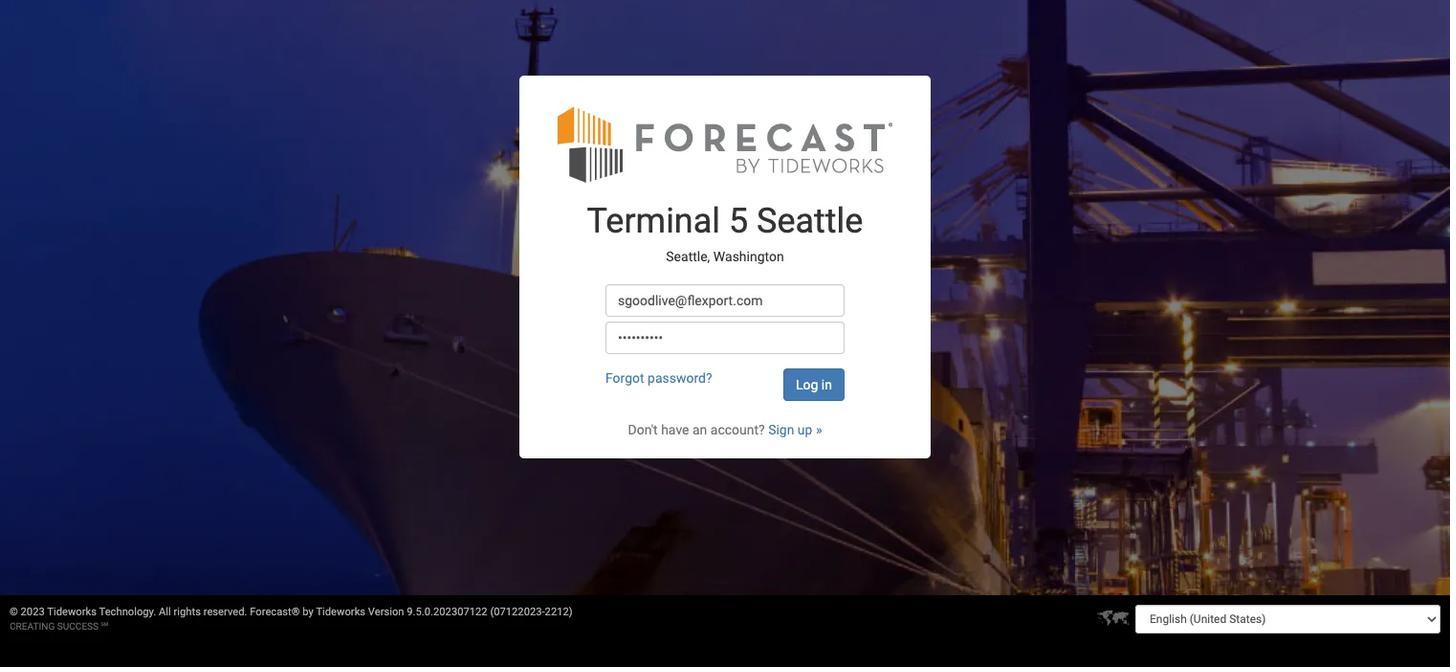Task type: describe. For each thing, give the bounding box(es) containing it.
forecast®
[[250, 606, 300, 618]]

by
[[303, 606, 314, 618]]

log in button
[[784, 368, 845, 401]]

℠
[[101, 621, 108, 632]]

rights
[[174, 606, 201, 618]]

»
[[816, 422, 823, 437]]

(07122023-
[[490, 606, 545, 618]]

forecast® by tideworks image
[[558, 104, 893, 184]]

2 tideworks from the left
[[316, 606, 366, 618]]

2023
[[21, 606, 45, 618]]

an
[[693, 422, 708, 437]]

terminal
[[587, 201, 721, 241]]

version
[[368, 606, 404, 618]]

9.5.0.202307122
[[407, 606, 488, 618]]

all
[[159, 606, 171, 618]]

don't have an account? sign up »
[[628, 422, 823, 437]]

5
[[729, 201, 749, 241]]

have
[[662, 422, 690, 437]]

creating
[[10, 621, 55, 632]]

forgot password? log in
[[606, 370, 833, 392]]

© 2023 tideworks technology. all rights reserved. forecast® by tideworks version 9.5.0.202307122 (07122023-2212) creating success ℠
[[10, 606, 573, 632]]

forgot
[[606, 370, 645, 386]]



Task type: locate. For each thing, give the bounding box(es) containing it.
Email or username text field
[[606, 284, 845, 317]]

tideworks
[[47, 606, 97, 618], [316, 606, 366, 618]]

technology.
[[99, 606, 156, 618]]

sign
[[769, 422, 795, 437]]

seattle,
[[666, 249, 711, 265]]

©
[[10, 606, 18, 618]]

terminal 5 seattle seattle, washington
[[587, 201, 864, 265]]

2212)
[[545, 606, 573, 618]]

account?
[[711, 422, 765, 437]]

in
[[822, 377, 833, 392]]

reserved.
[[204, 606, 247, 618]]

1 horizontal spatial tideworks
[[316, 606, 366, 618]]

tideworks up success at the left
[[47, 606, 97, 618]]

seattle
[[757, 201, 864, 241]]

forgot password? link
[[606, 370, 713, 386]]

Password password field
[[606, 321, 845, 354]]

0 horizontal spatial tideworks
[[47, 606, 97, 618]]

don't
[[628, 422, 658, 437]]

sign up » link
[[769, 422, 823, 437]]

washington
[[714, 249, 785, 265]]

up
[[798, 422, 813, 437]]

password?
[[648, 370, 713, 386]]

log
[[796, 377, 819, 392]]

success
[[57, 621, 99, 632]]

tideworks right the by
[[316, 606, 366, 618]]

1 tideworks from the left
[[47, 606, 97, 618]]



Task type: vqa. For each thing, say whether or not it's contained in the screenshot.
left 'Search'
no



